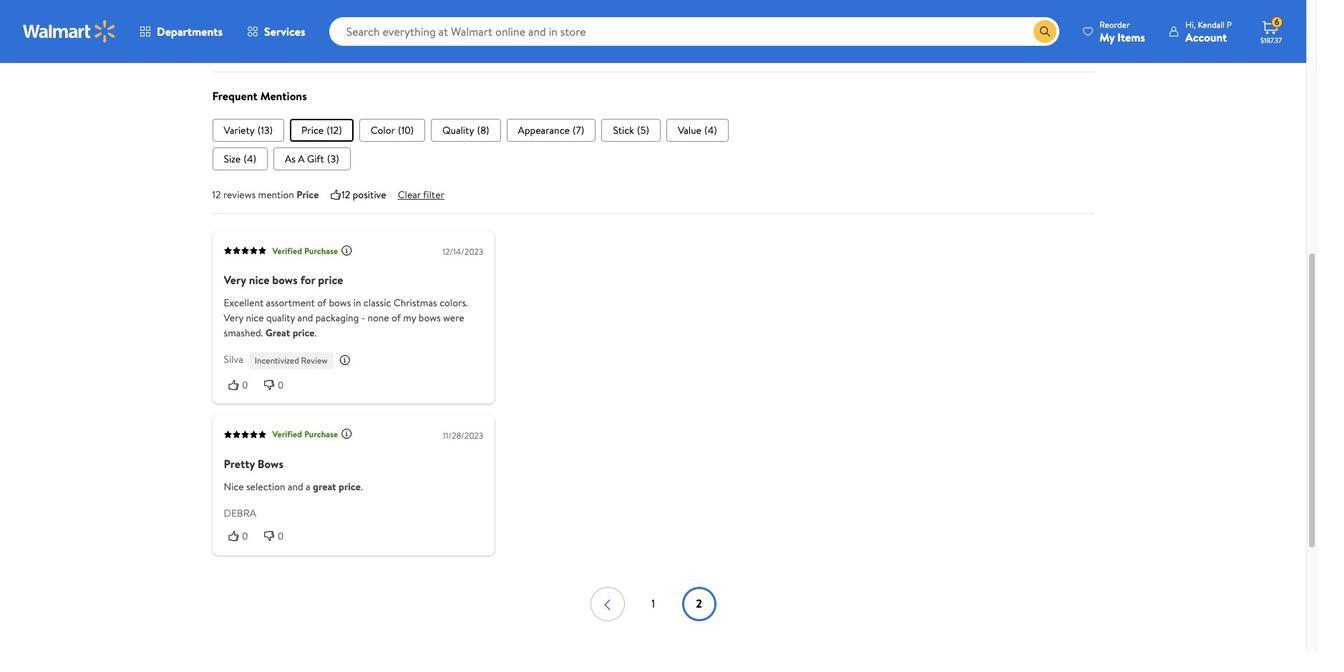 Task type: locate. For each thing, give the bounding box(es) containing it.
0 vertical spatial very
[[224, 272, 246, 288]]

0
[[242, 379, 248, 391], [278, 379, 284, 391], [242, 531, 248, 542], [278, 531, 284, 542]]

12
[[212, 187, 221, 202], [342, 187, 350, 202]]

1 vertical spatial (4)
[[243, 152, 256, 166]]

list item containing size
[[212, 147, 268, 170]]

0 vertical spatial (4)
[[704, 123, 717, 137]]

excellent
[[224, 295, 264, 310]]

stick
[[613, 123, 634, 137]]

1 vertical spatial verified purchase
[[272, 429, 338, 441]]

0 horizontal spatial .
[[315, 326, 317, 340]]

1 vertical spatial list
[[212, 147, 1094, 170]]

(10)
[[398, 123, 414, 137]]

0 vertical spatial and
[[297, 310, 313, 325]]

1 horizontal spatial .
[[361, 480, 363, 494]]

1 vertical spatial price
[[293, 326, 315, 340]]

stick (5)
[[613, 123, 649, 137]]

excellent assortment of bows in classic christmas colors. very nice quality and packaging - none of my bows were smashed.
[[224, 295, 468, 340]]

1 horizontal spatial of
[[392, 310, 401, 325]]

bows
[[272, 272, 298, 288], [329, 295, 351, 310], [419, 310, 441, 325]]

12 for 12 reviews mention price
[[212, 187, 221, 202]]

2 verified from the top
[[272, 429, 302, 441]]

(4) right 'value'
[[704, 123, 717, 137]]

and
[[297, 310, 313, 325], [288, 480, 303, 494]]

purchase left verified purchase information icon
[[304, 244, 338, 257]]

value (4)
[[678, 123, 717, 137]]

(4) for size (4)
[[243, 152, 256, 166]]

(12)
[[327, 123, 342, 137]]

previous page image
[[599, 593, 616, 616]]

12/14/2023
[[442, 245, 483, 258]]

clear
[[398, 187, 421, 202]]

0 vertical spatial price
[[301, 123, 324, 137]]

12 left positive
[[342, 187, 350, 202]]

0 horizontal spatial of
[[317, 295, 326, 310]]

1 vertical spatial nice
[[246, 310, 264, 325]]

quality (8)
[[442, 123, 489, 137]]

purchase left verified purchase information image
[[304, 429, 338, 441]]

0 horizontal spatial 12
[[212, 187, 221, 202]]

color
[[371, 123, 395, 137]]

0 vertical spatial bows
[[272, 272, 298, 288]]

bows
[[258, 456, 283, 472]]

2 purchase from the top
[[304, 429, 338, 441]]

0 button
[[224, 378, 259, 392], [259, 378, 295, 392], [224, 529, 259, 544], [259, 529, 295, 544]]

1 vertical spatial verified
[[272, 429, 302, 441]]

of left my
[[392, 310, 401, 325]]

(4)
[[704, 123, 717, 137], [243, 152, 256, 166]]

1 purchase from the top
[[304, 244, 338, 257]]

bows up packaging
[[329, 295, 351, 310]]

list
[[212, 119, 1094, 142], [212, 147, 1094, 170]]

very up smashed.
[[224, 310, 244, 325]]

of up packaging
[[317, 295, 326, 310]]

mentions
[[260, 88, 307, 103]]

list item containing quality
[[431, 119, 501, 142]]

of
[[317, 295, 326, 310], [392, 310, 401, 325]]

1 vertical spatial purchase
[[304, 429, 338, 441]]

2 link
[[682, 587, 716, 621]]

variety
[[224, 123, 255, 137]]

0 down incentivized
[[278, 379, 284, 391]]

main content
[[212, 0, 1094, 621]]

verified purchase information image
[[341, 244, 352, 256]]

bows right my
[[419, 310, 441, 325]]

list item containing appearance
[[506, 119, 596, 142]]

purchase
[[304, 244, 338, 257], [304, 429, 338, 441]]

12 left the reviews
[[212, 187, 221, 202]]

verified purchase for bows
[[272, 429, 338, 441]]

2
[[696, 595, 702, 611]]

list item containing value
[[666, 119, 728, 142]]

list item containing as a gift
[[273, 147, 351, 170]]

0 vertical spatial verified
[[272, 244, 302, 257]]

selection
[[246, 480, 285, 494]]

price left the (12)
[[301, 123, 324, 137]]

0 horizontal spatial bows
[[272, 272, 298, 288]]

1 horizontal spatial 12
[[342, 187, 350, 202]]

2 horizontal spatial bows
[[419, 310, 441, 325]]

filter
[[423, 187, 444, 202]]

2 12 from the left
[[342, 187, 350, 202]]

reviews
[[223, 187, 256, 202]]

6 $187.37
[[1260, 16, 1282, 45]]

0 vertical spatial of
[[317, 295, 326, 310]]

list item
[[212, 119, 284, 142], [290, 119, 353, 142], [359, 119, 425, 142], [431, 119, 501, 142], [506, 119, 596, 142], [602, 119, 661, 142], [666, 119, 728, 142], [212, 147, 268, 170], [273, 147, 351, 170]]

my
[[403, 310, 416, 325]]

price inside list item
[[301, 123, 324, 137]]

Search search field
[[329, 17, 1059, 46]]

1 12 from the left
[[212, 187, 221, 202]]

services
[[264, 24, 305, 39]]

for
[[300, 272, 315, 288]]

6
[[1275, 16, 1279, 28]]

0 down silva
[[242, 379, 248, 391]]

verified for bows
[[272, 429, 302, 441]]

verified purchase up for
[[272, 244, 338, 257]]

0 vertical spatial verified purchase
[[272, 244, 338, 257]]

clear filter
[[398, 187, 444, 202]]

0 vertical spatial nice
[[249, 272, 269, 288]]

price (12)
[[301, 123, 342, 137]]

1 verified from the top
[[272, 244, 302, 257]]

. right great
[[361, 480, 363, 494]]

1 vertical spatial very
[[224, 310, 244, 325]]

price
[[318, 272, 343, 288], [293, 326, 315, 340], [339, 480, 361, 494]]

very up excellent
[[224, 272, 246, 288]]

0 down debra
[[242, 531, 248, 542]]

size (4)
[[224, 152, 256, 166]]

verified
[[272, 244, 302, 257], [272, 429, 302, 441]]

and up great price .
[[297, 310, 313, 325]]

0 vertical spatial .
[[315, 326, 317, 340]]

1 vertical spatial of
[[392, 310, 401, 325]]

incentivized review
[[255, 354, 328, 366]]

verified up the very nice bows for price
[[272, 244, 302, 257]]

my
[[1099, 29, 1115, 45]]

11/28/2023
[[443, 430, 483, 442]]

nice up excellent
[[249, 272, 269, 288]]

price
[[301, 123, 324, 137], [297, 187, 319, 202]]

verified purchase
[[272, 244, 338, 257], [272, 429, 338, 441]]

packaging
[[315, 310, 359, 325]]

0 vertical spatial purchase
[[304, 244, 338, 257]]

2 verified purchase from the top
[[272, 429, 338, 441]]

0 button down incentivized
[[259, 378, 295, 392]]

2 very from the top
[[224, 310, 244, 325]]

a
[[298, 152, 305, 166]]

(7)
[[573, 123, 584, 137]]

pretty
[[224, 456, 255, 472]]

. down packaging
[[315, 326, 317, 340]]

hi, kendall p account
[[1185, 18, 1232, 45]]

1 horizontal spatial (4)
[[704, 123, 717, 137]]

debra
[[224, 506, 256, 520]]

1 verified purchase from the top
[[272, 244, 338, 257]]

classic
[[363, 295, 391, 310]]

quality
[[266, 310, 295, 325]]

1 vertical spatial bows
[[329, 295, 351, 310]]

services button
[[235, 14, 318, 49]]

-
[[361, 310, 365, 325]]

(4) right size
[[243, 152, 256, 166]]

(3)
[[327, 152, 339, 166]]

list containing variety
[[212, 119, 1094, 142]]

.
[[315, 326, 317, 340], [361, 480, 363, 494]]

kendall
[[1198, 18, 1225, 30]]

and inside the excellent assortment of bows in classic christmas colors. very nice quality and packaging - none of my bows were smashed.
[[297, 310, 313, 325]]

0 horizontal spatial (4)
[[243, 152, 256, 166]]

2 list from the top
[[212, 147, 1094, 170]]

mention
[[258, 187, 294, 202]]

list item containing stick
[[602, 119, 661, 142]]

1 list from the top
[[212, 119, 1094, 142]]

1 horizontal spatial bows
[[329, 295, 351, 310]]

0 vertical spatial list
[[212, 119, 1094, 142]]

smashed.
[[224, 326, 263, 340]]

bows left for
[[272, 272, 298, 288]]

very
[[224, 272, 246, 288], [224, 310, 244, 325]]

colors.
[[439, 295, 468, 310]]

and left a
[[288, 480, 303, 494]]

verified up bows
[[272, 429, 302, 441]]

price right mention at the left top
[[297, 187, 319, 202]]

0 down nice selection and a great price .
[[278, 531, 284, 542]]

verified purchase information image
[[341, 428, 352, 440]]

nice down excellent
[[246, 310, 264, 325]]

verified purchase left verified purchase information image
[[272, 429, 338, 441]]

value
[[678, 123, 701, 137]]



Task type: vqa. For each thing, say whether or not it's contained in the screenshot.


Task type: describe. For each thing, give the bounding box(es) containing it.
nice
[[224, 480, 244, 494]]

(5)
[[637, 123, 649, 137]]

hi,
[[1185, 18, 1196, 30]]

reorder
[[1099, 18, 1130, 30]]

variety (13)
[[224, 123, 273, 137]]

12 positive
[[342, 187, 386, 202]]

in
[[353, 295, 361, 310]]

pretty bows
[[224, 456, 283, 472]]

(8)
[[477, 123, 489, 137]]

review
[[301, 354, 328, 366]]

a
[[306, 480, 310, 494]]

verified for nice
[[272, 244, 302, 257]]

as
[[285, 152, 296, 166]]

1 vertical spatial .
[[361, 480, 363, 494]]

color (10)
[[371, 123, 414, 137]]

1 vertical spatial price
[[297, 187, 319, 202]]

1 link
[[636, 587, 670, 621]]

departments
[[157, 24, 223, 39]]

appearance (7)
[[518, 123, 584, 137]]

(4) for value (4)
[[704, 123, 717, 137]]

christmas
[[393, 295, 437, 310]]

quality
[[442, 123, 474, 137]]

list item containing variety
[[212, 119, 284, 142]]

2 vertical spatial bows
[[419, 310, 441, 325]]

12 reviews mention price
[[212, 187, 319, 202]]

main content containing frequent mentions
[[212, 0, 1094, 621]]

Walmart Site-Wide search field
[[329, 17, 1059, 46]]

list item containing price
[[290, 119, 353, 142]]

0 button down debra
[[224, 529, 259, 544]]

$187.37
[[1260, 35, 1282, 45]]

nice selection and a great price .
[[224, 480, 363, 494]]

1 very from the top
[[224, 272, 246, 288]]

great
[[265, 326, 290, 340]]

appearance
[[518, 123, 570, 137]]

12 for 12 positive
[[342, 187, 350, 202]]

frequent mentions
[[212, 88, 307, 103]]

frequent
[[212, 88, 258, 103]]

account
[[1185, 29, 1227, 45]]

as a gift (3)
[[285, 152, 339, 166]]

0 button down silva
[[224, 378, 259, 392]]

0 button down selection
[[259, 529, 295, 544]]

list containing size
[[212, 147, 1094, 170]]

very inside the excellent assortment of bows in classic christmas colors. very nice quality and packaging - none of my bows were smashed.
[[224, 310, 244, 325]]

nice inside the excellent assortment of bows in classic christmas colors. very nice quality and packaging - none of my bows were smashed.
[[246, 310, 264, 325]]

positive
[[353, 187, 386, 202]]

purchase for pretty bows
[[304, 429, 338, 441]]

2 vertical spatial price
[[339, 480, 361, 494]]

p
[[1227, 18, 1232, 30]]

assortment
[[266, 295, 315, 310]]

incentivized review information image
[[339, 354, 350, 365]]

very nice bows for price
[[224, 272, 343, 288]]

great price .
[[265, 326, 317, 340]]

were
[[443, 310, 464, 325]]

size
[[224, 152, 241, 166]]

great
[[313, 480, 336, 494]]

verified purchase for nice
[[272, 244, 338, 257]]

clear filter button
[[398, 187, 444, 202]]

1 vertical spatial and
[[288, 480, 303, 494]]

(13)
[[258, 123, 273, 137]]

incentivized
[[255, 354, 299, 366]]

silva
[[224, 352, 243, 366]]

list item containing color
[[359, 119, 425, 142]]

1
[[651, 595, 655, 611]]

0 vertical spatial price
[[318, 272, 343, 288]]

departments button
[[127, 14, 235, 49]]

reorder my items
[[1099, 18, 1145, 45]]

none
[[367, 310, 389, 325]]

gift
[[307, 152, 324, 166]]

walmart image
[[23, 20, 116, 43]]

items
[[1117, 29, 1145, 45]]

purchase for very nice bows for price
[[304, 244, 338, 257]]

search icon image
[[1039, 26, 1051, 37]]



